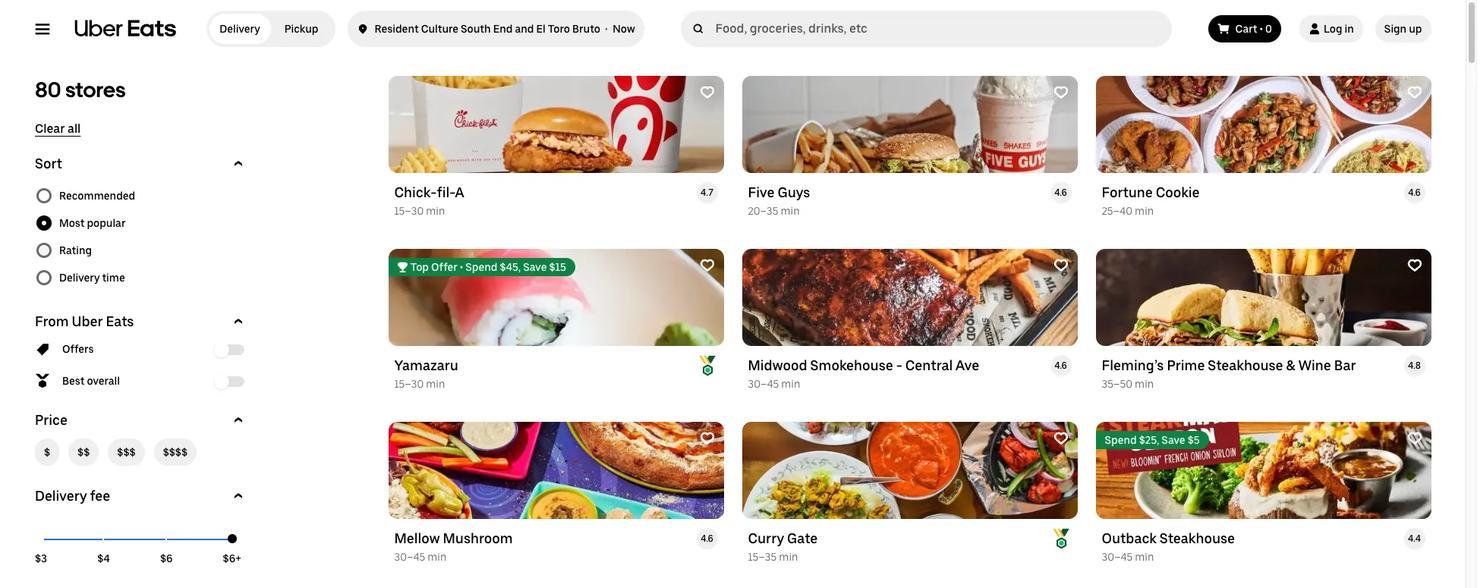 Task type: describe. For each thing, give the bounding box(es) containing it.
sort
[[35, 156, 62, 172]]

rating
[[59, 245, 92, 257]]

now
[[613, 23, 635, 35]]

recommended
[[59, 190, 135, 202]]

option group containing recommended
[[35, 182, 247, 292]]

delivery time
[[59, 272, 125, 284]]

$4
[[97, 553, 110, 565]]

time
[[102, 272, 125, 284]]

toro
[[548, 23, 570, 35]]

price button
[[35, 412, 247, 430]]

0
[[1266, 23, 1273, 35]]

sort button
[[35, 155, 247, 173]]

deliver to image
[[357, 20, 369, 38]]

$$$ button
[[108, 439, 144, 466]]

main navigation menu image
[[35, 21, 50, 36]]

delivery for delivery time
[[59, 272, 99, 284]]

fee
[[90, 488, 110, 504]]

cart
[[1236, 23, 1258, 35]]

uber eats home image
[[74, 20, 176, 38]]

and
[[515, 23, 534, 35]]

$
[[44, 447, 50, 459]]

delivery fee
[[35, 488, 110, 504]]

log in link
[[1300, 15, 1364, 43]]

most
[[59, 217, 84, 229]]

80
[[35, 77, 61, 103]]

$$$
[[117, 447, 135, 459]]

$$$$ button
[[154, 439, 196, 466]]

clear all button
[[35, 122, 80, 137]]

from uber eats
[[35, 314, 134, 330]]

offers
[[62, 343, 94, 355]]

Food, groceries, drinks, etc text field
[[716, 21, 1166, 36]]

eats
[[106, 314, 134, 330]]

2 • from the left
[[1260, 23, 1264, 35]]

sign
[[1385, 23, 1407, 35]]

80 stores
[[35, 77, 125, 103]]

$$ button
[[68, 439, 99, 466]]

$6
[[160, 553, 172, 565]]

delivery for delivery
[[220, 23, 260, 35]]

best
[[62, 375, 84, 387]]



Task type: vqa. For each thing, say whether or not it's contained in the screenshot.
right the "•"
yes



Task type: locate. For each thing, give the bounding box(es) containing it.
$6+
[[223, 553, 241, 565]]

0 horizontal spatial •
[[605, 23, 608, 35]]

uber
[[71, 314, 103, 330]]

bruto
[[573, 23, 601, 35]]

resident culture south end and el toro bruto • now
[[375, 23, 635, 35]]

Delivery radio
[[209, 14, 271, 44]]

log in
[[1324, 23, 1355, 35]]

price
[[35, 412, 67, 428]]

• left now
[[605, 23, 608, 35]]

stores
[[65, 77, 125, 103]]

from uber eats button
[[35, 313, 247, 331]]

add to favorites image
[[700, 85, 715, 100], [1054, 85, 1069, 100], [1408, 85, 1423, 100], [1408, 258, 1423, 273]]

cart • 0
[[1236, 23, 1273, 35]]

delivery fee button
[[35, 488, 247, 506]]

1 vertical spatial delivery
[[59, 272, 99, 284]]

delivery left fee
[[35, 488, 87, 504]]

option group
[[35, 182, 247, 292]]

south
[[461, 23, 491, 35]]

all
[[67, 122, 80, 136]]

end
[[493, 23, 513, 35]]

delivery down rating
[[59, 272, 99, 284]]

2 vertical spatial delivery
[[35, 488, 87, 504]]

delivery inside option group
[[59, 272, 99, 284]]

delivery inside button
[[35, 488, 87, 504]]

1 horizontal spatial •
[[1260, 23, 1264, 35]]

overall
[[87, 375, 120, 387]]

delivery for delivery fee
[[35, 488, 87, 504]]

Pickup radio
[[271, 14, 332, 44]]

clear
[[35, 122, 65, 136]]

• left 0
[[1260, 23, 1264, 35]]

sign up link
[[1376, 15, 1432, 43]]

up
[[1410, 23, 1423, 35]]

delivery
[[220, 23, 260, 35], [59, 272, 99, 284], [35, 488, 87, 504]]

•
[[605, 23, 608, 35], [1260, 23, 1264, 35]]

sign up
[[1385, 23, 1423, 35]]

in
[[1345, 23, 1355, 35]]

el
[[537, 23, 546, 35]]

delivery left pickup
[[220, 23, 260, 35]]

log
[[1324, 23, 1343, 35]]

0 vertical spatial delivery
[[220, 23, 260, 35]]

$3
[[35, 553, 47, 565]]

clear all
[[35, 122, 80, 136]]

most popular
[[59, 217, 125, 229]]

$ button
[[35, 439, 59, 466]]

resident
[[375, 23, 419, 35]]

pickup
[[285, 23, 318, 35]]

1 • from the left
[[605, 23, 608, 35]]

culture
[[421, 23, 459, 35]]

add to favorites image
[[700, 258, 715, 273], [1054, 258, 1069, 273], [700, 431, 715, 447], [1054, 431, 1069, 447], [1408, 431, 1423, 447]]

from
[[35, 314, 68, 330]]

best overall
[[62, 375, 120, 387]]

delivery inside option
[[220, 23, 260, 35]]

$$
[[77, 447, 89, 459]]

$$$$
[[163, 447, 187, 459]]

popular
[[87, 217, 125, 229]]



